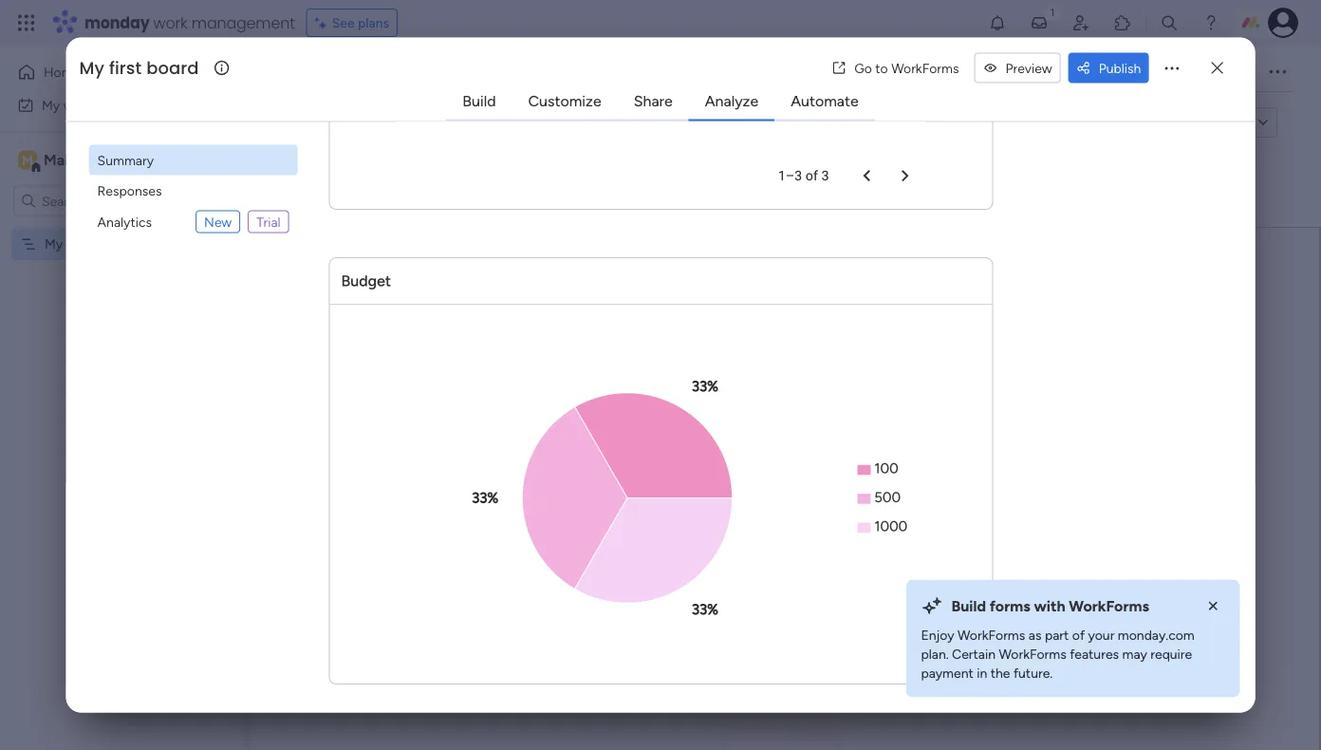 Task type: describe. For each thing, give the bounding box(es) containing it.
summary
[[97, 152, 154, 168]]

preview button
[[975, 53, 1061, 83]]

calendar
[[793, 64, 846, 80]]

help image
[[1202, 13, 1221, 32]]

analyze
[[705, 92, 759, 110]]

analytics
[[97, 214, 152, 230]]

with
[[1034, 597, 1066, 615]]

add view image
[[1030, 65, 1038, 79]]

my first board inside 'list box'
[[45, 236, 128, 252]]

publish button
[[1069, 53, 1149, 83]]

1 image
[[1044, 1, 1061, 22]]

of inside enjoy workforms as part of your monday.com plan. certain workforms features may require payment in the future.
[[1073, 627, 1085, 643]]

edit form
[[295, 115, 351, 131]]

100
[[874, 460, 898, 477]]

1 horizontal spatial form
[[908, 384, 961, 416]]

close image
[[1204, 597, 1223, 616]]

form for copy
[[1190, 115, 1219, 131]]

automate link
[[776, 84, 874, 118]]

workspace selection element
[[18, 149, 159, 173]]

forms
[[990, 597, 1031, 615]]

john smith image
[[1268, 8, 1299, 38]]

share
[[634, 92, 673, 110]]

m
[[22, 152, 33, 168]]

form for edit
[[322, 115, 351, 131]]

home
[[44, 64, 80, 80]]

features
[[1070, 646, 1119, 662]]

calendar button
[[779, 57, 860, 87]]

my work button
[[11, 90, 204, 120]]

monday.com
[[1118, 627, 1195, 643]]

budget
[[341, 272, 391, 290]]

board inside field
[[146, 56, 199, 80]]

form button
[[960, 57, 1019, 87]]

part
[[1045, 627, 1069, 643]]

invite members image
[[1072, 13, 1091, 32]]

certain
[[952, 646, 996, 662]]

my inside button
[[42, 97, 60, 113]]

build forms with workforms alert
[[906, 580, 1240, 697]]

enjoy
[[921, 627, 955, 643]]

tab list containing build
[[446, 83, 875, 121]]

see plans
[[332, 15, 389, 31]]

build link
[[447, 84, 511, 118]]

build for build
[[463, 92, 496, 110]]

powered
[[381, 114, 441, 132]]

workforms inside go to workforms button
[[892, 60, 959, 76]]

1–3 of 3
[[778, 168, 829, 184]]

workspace
[[81, 151, 156, 169]]

inbox image
[[1030, 13, 1049, 32]]

invite / 1
[[1196, 64, 1247, 80]]

publish
[[1099, 60, 1142, 76]]

management
[[192, 12, 295, 33]]

1
[[1241, 64, 1247, 80]]

workforms logo image
[[469, 108, 576, 138]]

work for my
[[63, 97, 92, 113]]

first inside field
[[109, 56, 142, 80]]

more actions image
[[1162, 58, 1181, 77]]

as
[[1029, 627, 1042, 643]]

select product image
[[17, 13, 36, 32]]

main
[[44, 151, 77, 169]]

link
[[1222, 115, 1242, 131]]

responses
[[97, 182, 162, 198]]

customize
[[528, 92, 602, 110]]

customize link
[[513, 84, 617, 118]]

plans
[[358, 15, 389, 31]]

copy
[[1155, 115, 1187, 131]]

form
[[974, 64, 1005, 80]]

files
[[874, 64, 901, 80]]

edit form button
[[288, 108, 358, 138]]

/
[[1233, 64, 1238, 80]]

edit
[[295, 115, 319, 131]]

analyze link
[[690, 84, 774, 118]]



Task type: vqa. For each thing, say whether or not it's contained in the screenshot.
More actions BUTTON on the left top
no



Task type: locate. For each thing, give the bounding box(es) containing it.
my first board up my work button
[[79, 56, 199, 80]]

by right "start"
[[721, 384, 749, 416]]

0 horizontal spatial form
[[322, 115, 351, 131]]

in
[[977, 665, 988, 681]]

your up 100
[[852, 384, 901, 416]]

0 horizontal spatial board
[[93, 236, 128, 252]]

2 vertical spatial my
[[45, 236, 63, 252]]

work up my first board field
[[153, 12, 188, 33]]

powered by
[[381, 114, 461, 132]]

0 horizontal spatial build
[[463, 92, 496, 110]]

1 vertical spatial work
[[63, 97, 92, 113]]

main workspace
[[44, 151, 156, 169]]

1 horizontal spatial of
[[1073, 627, 1085, 643]]

1000
[[874, 518, 907, 535]]

workspace image
[[18, 150, 37, 170]]

my
[[79, 56, 105, 80], [42, 97, 60, 113], [45, 236, 63, 252]]

1 horizontal spatial board
[[146, 56, 199, 80]]

build forms with workforms
[[952, 597, 1150, 615]]

apps image
[[1114, 13, 1133, 32]]

1 vertical spatial first
[[66, 236, 90, 252]]

0 vertical spatial of
[[805, 168, 818, 184]]

work inside button
[[63, 97, 92, 113]]

my first board
[[79, 56, 199, 80], [45, 236, 128, 252]]

my down search in workspace field
[[45, 236, 63, 252]]

1 vertical spatial by
[[721, 384, 749, 416]]

1 vertical spatial build
[[952, 597, 986, 615]]

1–3
[[778, 168, 802, 184]]

board down monday work management
[[146, 56, 199, 80]]

1 vertical spatial my
[[42, 97, 60, 113]]

my first board inside field
[[79, 56, 199, 80]]

build
[[463, 92, 496, 110], [952, 597, 986, 615]]

0 vertical spatial first
[[109, 56, 142, 80]]

go to workforms button
[[824, 53, 967, 83]]

0 vertical spatial your
[[852, 384, 901, 416]]

invite
[[1196, 64, 1229, 80]]

build inside build link
[[463, 92, 496, 110]]

invite / 1 button
[[1161, 57, 1255, 87]]

first inside 'list box'
[[66, 236, 90, 252]]

my inside 'list box'
[[45, 236, 63, 252]]

by
[[444, 114, 461, 132], [721, 384, 749, 416]]

0 vertical spatial work
[[153, 12, 188, 33]]

monday work management
[[84, 12, 295, 33]]

my work
[[42, 97, 92, 113]]

payment
[[921, 665, 974, 681]]

form
[[1190, 115, 1219, 131], [322, 115, 351, 131], [908, 384, 961, 416]]

of
[[805, 168, 818, 184], [1073, 627, 1085, 643]]

my inside field
[[79, 56, 105, 80]]

menu item containing analytics
[[89, 206, 298, 238]]

enjoy workforms as part of your monday.com plan. certain workforms features may require payment in the future.
[[921, 627, 1195, 681]]

monday
[[84, 12, 150, 33]]

require
[[1151, 646, 1193, 662]]

1 vertical spatial my first board
[[45, 236, 128, 252]]

form inside "button"
[[322, 115, 351, 131]]

may
[[1123, 646, 1148, 662]]

0 vertical spatial by
[[444, 114, 461, 132]]

search everything image
[[1160, 13, 1179, 32]]

form inside button
[[1190, 115, 1219, 131]]

work
[[153, 12, 188, 33], [63, 97, 92, 113]]

build left customize link
[[463, 92, 496, 110]]

my first board down "analytics"
[[45, 236, 128, 252]]

1 horizontal spatial your
[[1088, 627, 1115, 643]]

1 horizontal spatial work
[[153, 12, 188, 33]]

0 vertical spatial my first board
[[79, 56, 199, 80]]

home button
[[11, 57, 204, 87]]

let's
[[610, 384, 657, 416]]

3
[[821, 168, 829, 184]]

menu item
[[89, 206, 298, 238]]

new
[[204, 214, 232, 230]]

go
[[855, 60, 872, 76]]

500
[[874, 489, 901, 506]]

of left 3
[[805, 168, 818, 184]]

build left forms
[[952, 597, 986, 615]]

my down home
[[42, 97, 60, 113]]

your
[[852, 384, 901, 416], [1088, 627, 1115, 643]]

Search in workspace field
[[40, 190, 159, 212]]

notifications image
[[988, 13, 1007, 32]]

1 vertical spatial your
[[1088, 627, 1115, 643]]

region containing 100
[[396, 362, 925, 634]]

start
[[663, 384, 715, 416]]

see plans button
[[306, 9, 398, 37]]

work for monday
[[153, 12, 188, 33]]

1 vertical spatial of
[[1073, 627, 1085, 643]]

build for build forms with workforms
[[952, 597, 986, 615]]

share link
[[619, 84, 688, 118]]

work down home
[[63, 97, 92, 113]]

the
[[991, 665, 1011, 681]]

automate
[[791, 92, 859, 110]]

building
[[755, 384, 845, 416]]

future.
[[1014, 665, 1053, 681]]

0 vertical spatial board
[[146, 56, 199, 80]]

files gallery
[[874, 64, 946, 80]]

files gallery button
[[860, 57, 960, 87]]

My first board field
[[75, 56, 211, 80]]

tab list
[[446, 83, 875, 121]]

1 horizontal spatial build
[[952, 597, 986, 615]]

board inside 'list box'
[[93, 236, 128, 252]]

preview
[[1006, 60, 1053, 76]]

of right 'part'
[[1073, 627, 1085, 643]]

go to workforms
[[855, 60, 959, 76]]

your inside enjoy workforms as part of your monday.com plan. certain workforms features may require payment in the future.
[[1088, 627, 1115, 643]]

0 horizontal spatial by
[[444, 114, 461, 132]]

board
[[146, 56, 199, 80], [93, 236, 128, 252]]

copy form link
[[1155, 115, 1242, 131]]

to
[[876, 60, 888, 76]]

build inside build forms with workforms alert
[[952, 597, 986, 615]]

copy form link button
[[1120, 108, 1249, 138]]

0 horizontal spatial your
[[852, 384, 901, 416]]

workforms
[[892, 60, 959, 76], [1069, 597, 1150, 615], [958, 627, 1026, 643], [999, 646, 1067, 662]]

region
[[396, 362, 925, 634]]

option
[[0, 227, 242, 231]]

0 horizontal spatial work
[[63, 97, 92, 113]]

your up features
[[1088, 627, 1115, 643]]

0 horizontal spatial first
[[66, 236, 90, 252]]

menu menu
[[89, 145, 298, 238]]

see
[[332, 15, 355, 31]]

my first board list box
[[0, 224, 242, 516]]

0 vertical spatial build
[[463, 92, 496, 110]]

plan.
[[921, 646, 949, 662]]

let's start by building your form
[[610, 384, 961, 416]]

0 horizontal spatial of
[[805, 168, 818, 184]]

gallery
[[904, 64, 946, 80]]

my up my work button
[[79, 56, 105, 80]]

board down "analytics"
[[93, 236, 128, 252]]

1 horizontal spatial by
[[721, 384, 749, 416]]

0 vertical spatial my
[[79, 56, 105, 80]]

1 horizontal spatial first
[[109, 56, 142, 80]]

first up my work button
[[109, 56, 142, 80]]

2 horizontal spatial form
[[1190, 115, 1219, 131]]

1 vertical spatial board
[[93, 236, 128, 252]]

first down search in workspace field
[[66, 236, 90, 252]]

trial
[[257, 214, 281, 230]]

first
[[109, 56, 142, 80], [66, 236, 90, 252]]

by right powered
[[444, 114, 461, 132]]



